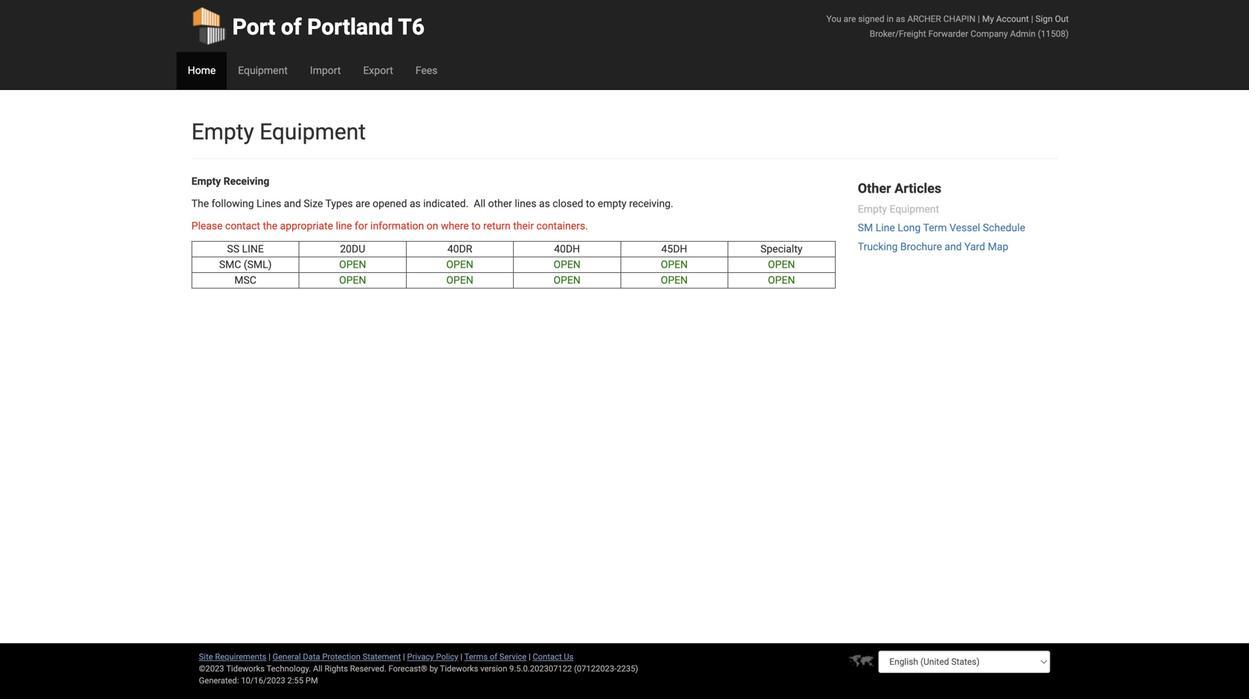 Task type: locate. For each thing, give the bounding box(es) containing it.
trucking brochure and yard map link
[[858, 241, 1009, 253]]

generated:
[[199, 676, 239, 686]]

following
[[212, 198, 254, 210]]

all up the pm
[[313, 664, 323, 674]]

by
[[430, 664, 438, 674]]

1 vertical spatial all
[[313, 664, 323, 674]]

0 vertical spatial of
[[281, 14, 302, 40]]

account
[[997, 14, 1030, 24]]

empty up the
[[192, 175, 221, 187]]

port of portland t6
[[232, 14, 425, 40]]

smc
[[219, 259, 241, 271]]

1 vertical spatial are
[[356, 198, 370, 210]]

forwarder
[[929, 29, 969, 39]]

of up version
[[490, 652, 498, 662]]

the following lines and size types are opened as indicated.  all other lines as closed to empty receiving.
[[192, 198, 674, 210]]

export button
[[352, 52, 405, 89]]

empty
[[598, 198, 627, 210]]

1 horizontal spatial and
[[945, 241, 962, 253]]

terms
[[465, 652, 488, 662]]

terms of service link
[[465, 652, 527, 662]]

as right in
[[896, 14, 906, 24]]

of inside site requirements | general data protection statement | privacy policy | terms of service | contact us ©2023 tideworks technology. all rights reserved. forecast® by tideworks version 9.5.0.202307122 (07122023-2235) generated: 10/16/2023 2:55 pm
[[490, 652, 498, 662]]

0 horizontal spatial are
[[356, 198, 370, 210]]

ss
[[227, 243, 240, 255]]

1 vertical spatial empty
[[192, 175, 221, 187]]

1 horizontal spatial of
[[490, 652, 498, 662]]

their
[[514, 220, 534, 232]]

site
[[199, 652, 213, 662]]

my
[[983, 14, 995, 24]]

equipment inside other articles empty equipment sm line long term vessel schedule trucking brochure and yard map
[[890, 203, 940, 215]]

as right opened in the top left of the page
[[410, 198, 421, 210]]

to
[[586, 198, 596, 210], [472, 220, 481, 232]]

archer
[[908, 14, 942, 24]]

0 horizontal spatial all
[[313, 664, 323, 674]]

version
[[481, 664, 508, 674]]

equipment down port
[[238, 64, 288, 77]]

contact us link
[[533, 652, 574, 662]]

0 vertical spatial all
[[474, 198, 486, 210]]

as right "lines"
[[539, 198, 550, 210]]

2235)
[[617, 664, 639, 674]]

vessel
[[950, 222, 981, 234]]

articles
[[895, 181, 942, 196]]

schedule
[[983, 222, 1026, 234]]

20du
[[340, 243, 366, 255]]

empty receiving
[[192, 175, 270, 187]]

0 horizontal spatial of
[[281, 14, 302, 40]]

45dh
[[662, 243, 688, 255]]

return
[[484, 220, 511, 232]]

empty up sm
[[858, 203, 888, 215]]

size
[[304, 198, 323, 210]]

technology.
[[267, 664, 311, 674]]

please
[[192, 220, 223, 232]]

information
[[371, 220, 424, 232]]

all left other
[[474, 198, 486, 210]]

0 horizontal spatial as
[[410, 198, 421, 210]]

long
[[898, 222, 921, 234]]

broker/freight
[[870, 29, 927, 39]]

1 horizontal spatial as
[[539, 198, 550, 210]]

lines
[[257, 198, 281, 210]]

sign out link
[[1036, 14, 1069, 24]]

1 vertical spatial and
[[945, 241, 962, 253]]

empty up empty receiving
[[192, 119, 254, 145]]

reserved.
[[350, 664, 387, 674]]

1 vertical spatial of
[[490, 652, 498, 662]]

1 vertical spatial equipment
[[260, 119, 366, 145]]

1 horizontal spatial are
[[844, 14, 857, 24]]

are
[[844, 14, 857, 24], [356, 198, 370, 210]]

are right the you
[[844, 14, 857, 24]]

chapin
[[944, 14, 976, 24]]

| left general
[[269, 652, 271, 662]]

1 horizontal spatial to
[[586, 198, 596, 210]]

1 horizontal spatial all
[[474, 198, 486, 210]]

my account link
[[983, 14, 1030, 24]]

| up forecast®
[[403, 652, 405, 662]]

empty for empty equipment
[[192, 119, 254, 145]]

the
[[263, 220, 278, 232]]

10/16/2023
[[241, 676, 286, 686]]

(11508)
[[1039, 29, 1069, 39]]

9.5.0.202307122
[[510, 664, 572, 674]]

of
[[281, 14, 302, 40], [490, 652, 498, 662]]

and inside other articles empty equipment sm line long term vessel schedule trucking brochure and yard map
[[945, 241, 962, 253]]

open
[[339, 259, 366, 271], [447, 259, 474, 271], [554, 259, 581, 271], [661, 259, 688, 271], [768, 259, 796, 271], [339, 274, 366, 286], [447, 274, 474, 286], [554, 274, 581, 286], [661, 274, 688, 286], [768, 274, 796, 286]]

receiving
[[224, 175, 270, 187]]

to left empty
[[586, 198, 596, 210]]

and
[[284, 198, 301, 210], [945, 241, 962, 253]]

2 vertical spatial empty
[[858, 203, 888, 215]]

of right port
[[281, 14, 302, 40]]

2 horizontal spatial as
[[896, 14, 906, 24]]

specialty
[[761, 243, 803, 255]]

2 vertical spatial equipment
[[890, 203, 940, 215]]

to left return on the left of page
[[472, 220, 481, 232]]

policy
[[436, 652, 459, 662]]

yard
[[965, 241, 986, 253]]

fees
[[416, 64, 438, 77]]

are up the "for"
[[356, 198, 370, 210]]

equipment up long
[[890, 203, 940, 215]]

all
[[474, 198, 486, 210], [313, 664, 323, 674]]

and left yard
[[945, 241, 962, 253]]

protection
[[322, 652, 361, 662]]

0 vertical spatial are
[[844, 14, 857, 24]]

1 vertical spatial to
[[472, 220, 481, 232]]

portland
[[307, 14, 393, 40]]

where
[[441, 220, 469, 232]]

privacy policy link
[[407, 652, 459, 662]]

empty inside other articles empty equipment sm line long term vessel schedule trucking brochure and yard map
[[858, 203, 888, 215]]

rights
[[325, 664, 348, 674]]

are inside you are signed in as archer chapin | my account | sign out broker/freight forwarder company admin (11508)
[[844, 14, 857, 24]]

equipment down import popup button
[[260, 119, 366, 145]]

sm
[[858, 222, 874, 234]]

and left size
[[284, 198, 301, 210]]

0 vertical spatial and
[[284, 198, 301, 210]]

port
[[232, 14, 276, 40]]

msc
[[235, 274, 257, 286]]

as
[[896, 14, 906, 24], [410, 198, 421, 210], [539, 198, 550, 210]]

|
[[978, 14, 981, 24], [1032, 14, 1034, 24], [269, 652, 271, 662], [403, 652, 405, 662], [461, 652, 463, 662], [529, 652, 531, 662]]

| up 9.5.0.202307122
[[529, 652, 531, 662]]

0 vertical spatial equipment
[[238, 64, 288, 77]]

0 vertical spatial empty
[[192, 119, 254, 145]]

containers.
[[537, 220, 588, 232]]

company
[[971, 29, 1009, 39]]

the
[[192, 198, 209, 210]]

in
[[887, 14, 894, 24]]

empty for empty receiving
[[192, 175, 221, 187]]



Task type: describe. For each thing, give the bounding box(es) containing it.
line
[[876, 222, 896, 234]]

line
[[242, 243, 264, 255]]

empty equipment
[[192, 119, 366, 145]]

ss line
[[227, 243, 264, 255]]

fees button
[[405, 52, 449, 89]]

lines
[[515, 198, 537, 210]]

(07122023-
[[574, 664, 617, 674]]

export
[[363, 64, 393, 77]]

| left sign
[[1032, 14, 1034, 24]]

all inside site requirements | general data protection statement | privacy policy | terms of service | contact us ©2023 tideworks technology. all rights reserved. forecast® by tideworks version 9.5.0.202307122 (07122023-2235) generated: 10/16/2023 2:55 pm
[[313, 664, 323, 674]]

please contact the appropriate line for information on where to return their containers.
[[192, 220, 588, 232]]

0 vertical spatial to
[[586, 198, 596, 210]]

sign
[[1036, 14, 1053, 24]]

for
[[355, 220, 368, 232]]

line
[[336, 220, 352, 232]]

privacy
[[407, 652, 434, 662]]

data
[[303, 652, 320, 662]]

general data protection statement link
[[273, 652, 401, 662]]

import
[[310, 64, 341, 77]]

admin
[[1011, 29, 1036, 39]]

forecast®
[[389, 664, 428, 674]]

equipment inside dropdown button
[[238, 64, 288, 77]]

equipment button
[[227, 52, 299, 89]]

term
[[924, 222, 948, 234]]

home
[[188, 64, 216, 77]]

closed
[[553, 198, 584, 210]]

2:55
[[288, 676, 304, 686]]

appropriate
[[280, 220, 333, 232]]

port of portland t6 link
[[192, 0, 425, 52]]

you
[[827, 14, 842, 24]]

sm line long term vessel schedule link
[[858, 222, 1026, 234]]

smc (sml)
[[219, 259, 272, 271]]

as inside you are signed in as archer chapin | my account | sign out broker/freight forwarder company admin (11508)
[[896, 14, 906, 24]]

you are signed in as archer chapin | my account | sign out broker/freight forwarder company admin (11508)
[[827, 14, 1069, 39]]

site requirements | general data protection statement | privacy policy | terms of service | contact us ©2023 tideworks technology. all rights reserved. forecast® by tideworks version 9.5.0.202307122 (07122023-2235) generated: 10/16/2023 2:55 pm
[[199, 652, 639, 686]]

us
[[564, 652, 574, 662]]

map
[[989, 241, 1009, 253]]

0 horizontal spatial and
[[284, 198, 301, 210]]

tideworks
[[440, 664, 479, 674]]

40dr
[[448, 243, 473, 255]]

import button
[[299, 52, 352, 89]]

trucking
[[858, 241, 898, 253]]

home button
[[177, 52, 227, 89]]

contact
[[225, 220, 260, 232]]

(sml)
[[244, 259, 272, 271]]

0 horizontal spatial to
[[472, 220, 481, 232]]

other
[[488, 198, 513, 210]]

other
[[858, 181, 892, 196]]

| left my
[[978, 14, 981, 24]]

©2023 tideworks
[[199, 664, 265, 674]]

40dh
[[554, 243, 580, 255]]

out
[[1056, 14, 1069, 24]]

general
[[273, 652, 301, 662]]

site requirements link
[[199, 652, 267, 662]]

| up tideworks on the bottom of page
[[461, 652, 463, 662]]

receiving.
[[629, 198, 674, 210]]

other articles empty equipment sm line long term vessel schedule trucking brochure and yard map
[[858, 181, 1026, 253]]

opened
[[373, 198, 407, 210]]

brochure
[[901, 241, 943, 253]]

statement
[[363, 652, 401, 662]]

signed
[[859, 14, 885, 24]]

t6
[[398, 14, 425, 40]]

on
[[427, 220, 439, 232]]

contact
[[533, 652, 562, 662]]

service
[[500, 652, 527, 662]]



Task type: vqa. For each thing, say whether or not it's contained in the screenshot.
Thanksiving
no



